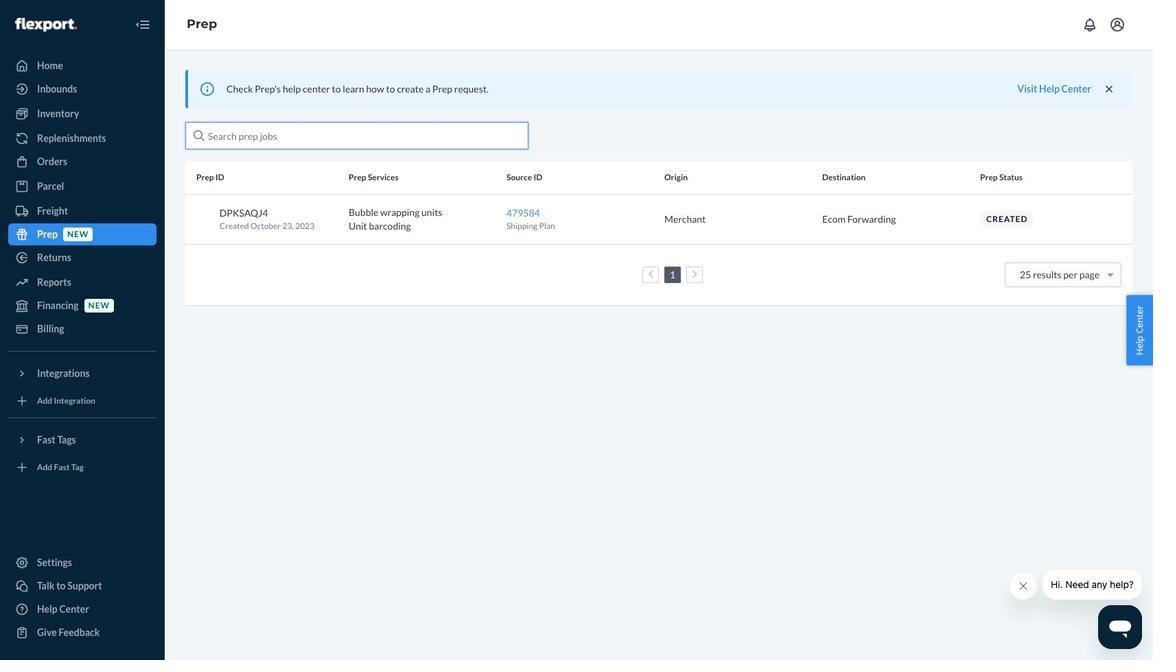 Task type: locate. For each thing, give the bounding box(es) containing it.
Search prep jobs text field
[[185, 122, 528, 150]]

chevron right image
[[692, 270, 698, 280]]

search image
[[194, 130, 205, 141]]

open account menu image
[[1109, 16, 1126, 33]]

option
[[1020, 269, 1100, 280]]

chevron left image
[[648, 270, 654, 280]]



Task type: describe. For each thing, give the bounding box(es) containing it.
close image
[[1102, 82, 1116, 96]]

flexport logo image
[[15, 18, 77, 31]]

close navigation image
[[135, 16, 151, 33]]

open notifications image
[[1082, 16, 1098, 33]]



Task type: vqa. For each thing, say whether or not it's contained in the screenshot.
Close Navigation icon
yes



